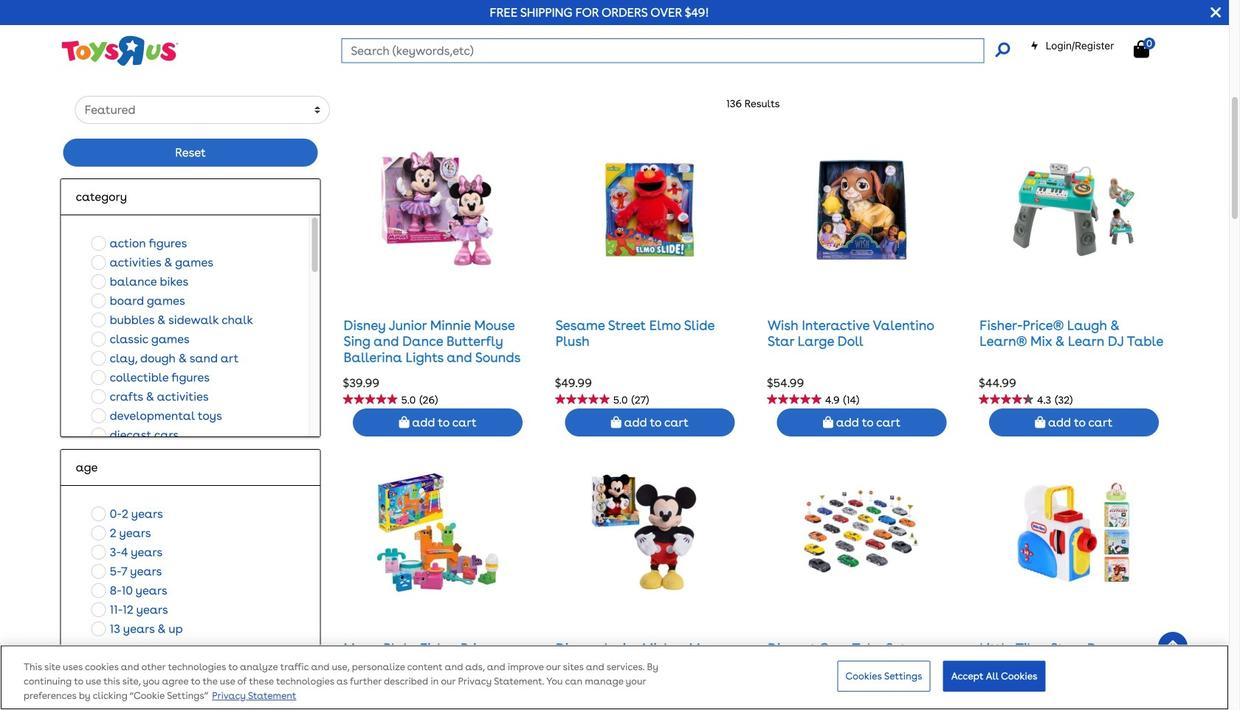 Task type: describe. For each thing, give the bounding box(es) containing it.
shopping bag image for disney junior minnie mouse sing and dance butterfly ballerina lights and sounds plush,  sings "just like a butterfly image
[[399, 417, 409, 429]]

shopping bag image for wish interactive valentino star large doll image
[[823, 417, 833, 429]]

disney junior minnie mouse sing and dance butterfly ballerina lights and sounds plush,  sings "just like a butterfly image
[[377, 136, 499, 284]]

disney junior mickey mouse hot diggity dance mickey feature plush stuffed animal, motion, sounds, and games image
[[589, 459, 711, 607]]

age element
[[76, 459, 305, 477]]

mega bloks fisher price musical farm band sensory block toy 45 pieces for toddler set image
[[377, 459, 499, 607]]

category element
[[76, 188, 305, 206]]

Enter Keyword or Item No. search field
[[341, 38, 984, 63]]

fisher-price® laugh & learn® mix & learn dj table image
[[1013, 136, 1135, 284]]

brand element
[[76, 692, 305, 709]]

close button image
[[1211, 4, 1221, 21]]



Task type: locate. For each thing, give the bounding box(es) containing it.
2 shopping bag image from the left
[[611, 417, 621, 429]]

sesame street elmo slide plush image
[[589, 136, 711, 284]]

2 horizontal spatial shopping bag image
[[1134, 40, 1149, 58]]

1 horizontal spatial shopping bag image
[[1035, 417, 1045, 429]]

diecast cars tube set, created for you by toys r us image
[[801, 459, 923, 607]]

shopping bag image for sesame street elmo slide plush image
[[611, 417, 621, 429]]

1 shopping bag image from the left
[[399, 417, 409, 429]]

shopping bag image
[[1134, 40, 1149, 58], [823, 417, 833, 429], [1035, 417, 1045, 429]]

1 horizontal spatial shopping bag image
[[611, 417, 621, 429]]

0 horizontal spatial shopping bag image
[[823, 417, 833, 429]]

wish interactive valentino star large doll image
[[801, 136, 923, 284]]

little tikes story dream machine image
[[1013, 459, 1135, 607]]

0 horizontal spatial shopping bag image
[[399, 417, 409, 429]]

None search field
[[341, 38, 1010, 63]]

toys r us image
[[60, 34, 178, 68]]

shopping bag image
[[399, 417, 409, 429], [611, 417, 621, 429]]

shopping bag image for the fisher-price® laugh & learn® mix & learn dj table image
[[1035, 417, 1045, 429]]



Task type: vqa. For each thing, say whether or not it's contained in the screenshot.
the Add to Cart associated with Skip Hop Zoo 3-in-1 Ride-On Dog Toy Scooter
no



